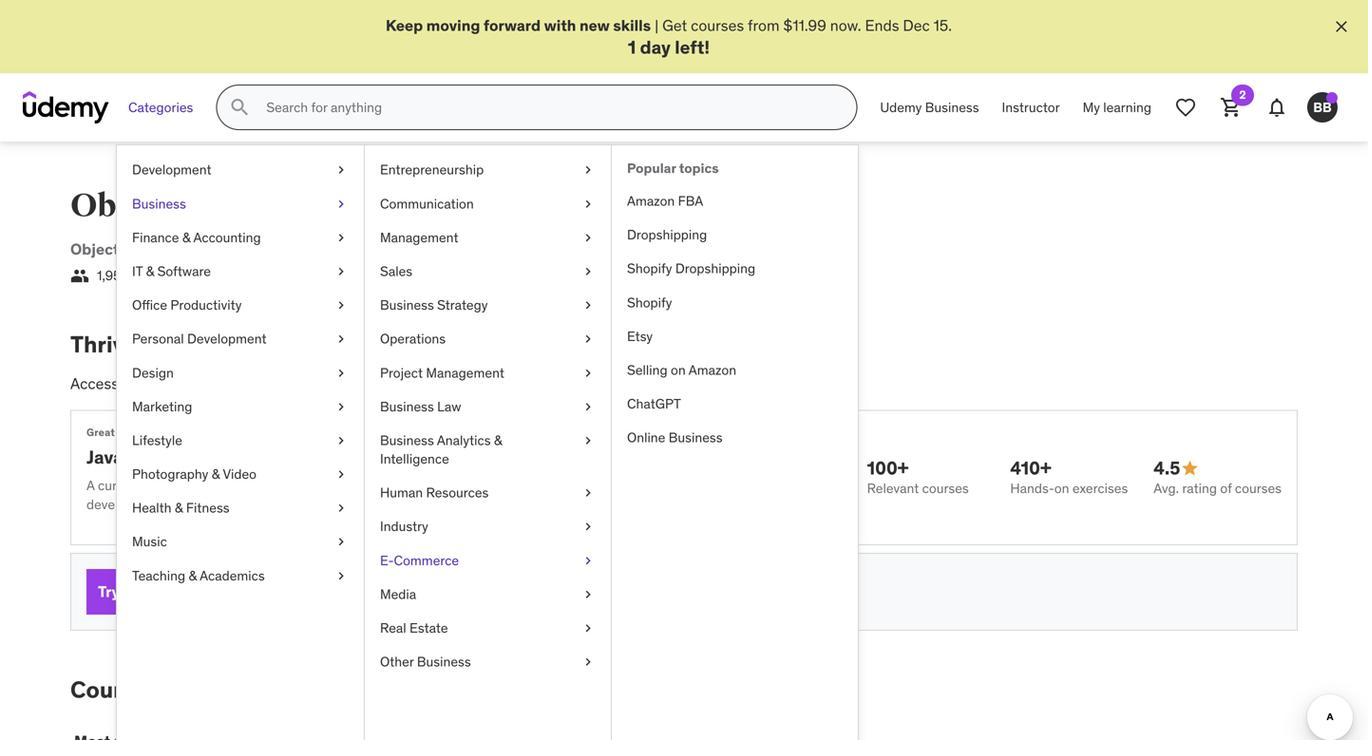Task type: describe. For each thing, give the bounding box(es) containing it.
oriented for object oriented programming courses
[[178, 186, 317, 226]]

get
[[192, 676, 228, 704]]

software
[[157, 263, 211, 280]]

xsmall image for development
[[334, 161, 349, 179]]

udemy business link
[[869, 85, 991, 130]]

design
[[132, 364, 174, 381]]

selling on amazon
[[627, 362, 737, 379]]

xsmall image for music
[[334, 533, 349, 552]]

1 vertical spatial plan
[[190, 582, 222, 601]]

industry
[[380, 518, 428, 535]]

xsmall image for other business
[[581, 653, 596, 672]]

xsmall image for operations
[[581, 330, 596, 349]]

$16.58
[[371, 583, 412, 600]]

access a collection of top-rated courses curated for in-demand roles with a personal plan subscription.
[[70, 374, 767, 394]]

exercises inside the great for java developers a curated collection of courses and hands-on practice exercises to help you advance as a java developer.
[[409, 477, 465, 494]]

online business
[[627, 429, 723, 446]]

keep moving forward with new skills | get courses from $11.99 now. ends dec 15. 1 day left!
[[386, 16, 952, 58]]

to inside the great for java developers a curated collection of courses and hands-on practice exercises to help you advance as a java developer.
[[468, 477, 480, 494]]

courses right the rated at the bottom of the page
[[289, 374, 342, 394]]

health & fitness
[[132, 500, 230, 517]]

100+ relevant courses
[[867, 457, 969, 497]]

selling
[[627, 362, 668, 379]]

& for academics
[[189, 567, 197, 584]]

other business link
[[365, 645, 611, 679]]

xsmall image for industry
[[581, 518, 596, 536]]

programming for relates
[[190, 240, 290, 259]]

and
[[272, 477, 294, 494]]

2 link
[[1209, 85, 1254, 130]]

you have alerts image
[[1327, 92, 1338, 104]]

access
[[70, 374, 119, 394]]

business inside business analytics & intelligence
[[380, 432, 434, 449]]

of left 'top-'
[[204, 374, 217, 394]]

0 vertical spatial development
[[132, 161, 212, 178]]

learners
[[156, 267, 204, 284]]

0 vertical spatial dropshipping
[[627, 226, 707, 243]]

|
[[655, 16, 659, 35]]

& for software
[[146, 263, 154, 280]]

on inside the great for java developers a curated collection of courses and hands-on practice exercises to help you advance as a java developer.
[[339, 477, 354, 494]]

your
[[168, 330, 215, 359]]

0 vertical spatial development link
[[117, 153, 364, 187]]

operations
[[380, 330, 446, 348]]

notifications image
[[1266, 96, 1289, 119]]

entrepreneurship
[[380, 161, 484, 178]]

shopify for shopify dropshipping
[[627, 260, 672, 277]]

operations link
[[365, 322, 611, 356]]

categories button
[[117, 85, 205, 130]]

instructor
[[1002, 99, 1060, 116]]

business inside e-commerce element
[[669, 429, 723, 446]]

trial.
[[510, 583, 536, 600]]

office productivity
[[132, 297, 242, 314]]

business strategy link
[[365, 288, 611, 322]]

$11.99
[[783, 16, 827, 35]]

2 vertical spatial to
[[164, 676, 187, 704]]

accounting
[[193, 229, 261, 246]]

industry link
[[365, 510, 611, 544]]

xsmall image for management
[[581, 228, 596, 247]]

sales link
[[365, 255, 611, 288]]

shopping cart with 2 items image
[[1220, 96, 1243, 119]]

xsmall image for business law
[[581, 398, 596, 416]]

shopify for shopify
[[627, 294, 672, 311]]

xsmall image for project management
[[581, 364, 596, 382]]

try
[[98, 582, 120, 601]]

human resources link
[[365, 476, 611, 510]]

estate
[[410, 620, 448, 637]]

curated inside the great for java developers a curated collection of courses and hands-on practice exercises to help you advance as a java developer.
[[98, 477, 143, 494]]

learning
[[1104, 99, 1152, 116]]

xsmall image for e-commerce
[[581, 552, 596, 570]]

for inside try personal plan for free link
[[225, 582, 246, 601]]

communication link
[[365, 187, 611, 221]]

on inside 410+ hands-on exercises
[[1055, 480, 1070, 497]]

keep
[[386, 16, 423, 35]]

a inside the great for java developers a curated collection of courses and hands-on practice exercises to help you advance as a java developer.
[[606, 477, 613, 494]]

popular
[[627, 160, 676, 177]]

thrive in your career
[[70, 330, 290, 359]]

1 vertical spatial personal
[[583, 374, 642, 394]]

finance
[[132, 229, 179, 246]]

cancel
[[539, 583, 580, 600]]

advance
[[536, 477, 586, 494]]

courses inside 100+ relevant courses
[[922, 480, 969, 497]]

relevant
[[867, 480, 919, 497]]

with inside keep moving forward with new skills | get courses from $11.99 now. ends dec 15. 1 day left!
[[544, 16, 576, 35]]

410+
[[1011, 457, 1052, 479]]

my
[[1083, 99, 1100, 116]]

real estate
[[380, 620, 448, 637]]

xsmall image for it & software
[[334, 262, 349, 281]]

udemy business
[[880, 99, 979, 116]]

e-commerce
[[380, 552, 459, 569]]

a
[[86, 477, 95, 494]]

e-commerce element
[[611, 146, 858, 740]]

xsmall image for business analytics & intelligence
[[581, 431, 596, 450]]

udemy
[[880, 99, 922, 116]]

business right udemy
[[925, 99, 979, 116]]

0 horizontal spatial a
[[122, 374, 130, 394]]

410+ hands-on exercises
[[1011, 457, 1128, 497]]

4.5
[[1154, 457, 1181, 479]]

0 vertical spatial personal
[[132, 330, 184, 348]]

business up operations
[[380, 297, 434, 314]]

etsy link
[[612, 320, 858, 353]]

developers
[[127, 446, 224, 468]]

& for video
[[212, 466, 220, 483]]

shopify link
[[612, 286, 858, 320]]

management inside 'link'
[[380, 229, 459, 246]]

lifestyle link
[[117, 424, 364, 458]]

etsy
[[627, 328, 653, 345]]

marketing
[[132, 398, 192, 415]]

fitness
[[186, 500, 230, 517]]

anytime.
[[583, 583, 634, 600]]

health
[[132, 500, 172, 517]]

finance & accounting
[[132, 229, 261, 246]]

skills
[[613, 16, 651, 35]]

business strategy
[[380, 297, 488, 314]]

e-commerce link
[[365, 544, 611, 578]]

business down estate
[[417, 653, 471, 671]]

it & software
[[132, 263, 211, 280]]

with inside thrive in your career element
[[538, 374, 567, 394]]

xsmall image for real estate
[[581, 619, 596, 638]]

shopify dropshipping link
[[612, 252, 858, 286]]

& for fitness
[[175, 500, 183, 517]]

xsmall image for health & fitness
[[334, 499, 349, 518]]

& inside business analytics & intelligence
[[494, 432, 502, 449]]

xsmall image for sales
[[581, 262, 596, 281]]

1 vertical spatial you
[[233, 676, 272, 704]]

collection inside the great for java developers a curated collection of courses and hands-on practice exercises to help you advance as a java developer.
[[147, 477, 204, 494]]

great
[[86, 426, 115, 439]]

teaching
[[132, 567, 185, 584]]

java developers link
[[86, 446, 224, 468]]

business inside 'link'
[[380, 398, 434, 415]]

xsmall image for communication
[[581, 195, 596, 213]]

analytics
[[437, 432, 491, 449]]

forward
[[484, 16, 541, 35]]

other
[[380, 653, 414, 671]]



Task type: vqa. For each thing, say whether or not it's contained in the screenshot.
close icon
yes



Task type: locate. For each thing, give the bounding box(es) containing it.
0 vertical spatial curated
[[346, 374, 398, 394]]

hands-
[[298, 477, 339, 494]]

& for accounting
[[182, 229, 190, 246]]

oriented for object oriented programming relates to development
[[123, 240, 187, 259]]

xsmall image inside management 'link'
[[581, 228, 596, 247]]

0 horizontal spatial on
[[339, 477, 354, 494]]

xsmall image inside business link
[[334, 195, 349, 213]]

xsmall image left "at"
[[334, 567, 349, 585]]

with
[[544, 16, 576, 35], [538, 374, 567, 394]]

for inside the great for java developers a curated collection of courses and hands-on practice exercises to help you advance as a java developer.
[[118, 426, 132, 439]]

0 vertical spatial collection
[[134, 374, 200, 394]]

a left design
[[122, 374, 130, 394]]

of inside the great for java developers a curated collection of courses and hands-on practice exercises to help you advance as a java developer.
[[208, 477, 219, 494]]

xsmall image for teaching & academics
[[334, 567, 349, 585]]

courses inside keep moving forward with new skills | get courses from $11.99 now. ends dec 15. 1 day left!
[[691, 16, 744, 35]]

xsmall image for business
[[334, 195, 349, 213]]

entrepreneurship link
[[365, 153, 611, 187]]

intelligence
[[380, 451, 449, 468]]

1 vertical spatial development link
[[365, 240, 462, 259]]

you right help
[[512, 477, 533, 494]]

management up law
[[426, 364, 505, 381]]

topics
[[679, 160, 719, 177]]

try personal plan for free link
[[86, 569, 290, 615]]

xsmall image for business strategy
[[581, 296, 596, 315]]

close image
[[1332, 17, 1351, 36]]

great for java developers a curated collection of courses and hands-on practice exercises to help you advance as a java developer.
[[86, 426, 640, 513]]

2 horizontal spatial on
[[1055, 480, 1070, 497]]

xsmall image right cancel
[[581, 585, 596, 604]]

help
[[483, 477, 509, 494]]

object oriented programming courses
[[70, 186, 667, 226]]

xsmall image inside it & software link
[[334, 262, 349, 281]]

0 vertical spatial management
[[380, 229, 459, 246]]

0 vertical spatial programming
[[323, 186, 537, 226]]

xsmall image for personal development
[[334, 330, 349, 349]]

to left get
[[164, 676, 187, 704]]

xsmall image
[[581, 195, 596, 213], [334, 228, 349, 247], [581, 228, 596, 247], [334, 262, 349, 281], [581, 262, 596, 281], [334, 296, 349, 315], [581, 296, 596, 315], [581, 330, 596, 349], [334, 364, 349, 382], [581, 431, 596, 450], [334, 499, 349, 518], [581, 518, 596, 536], [581, 619, 596, 638], [581, 653, 596, 672]]

dropshipping down amazon fba
[[627, 226, 707, 243]]

0 vertical spatial amazon
[[627, 192, 675, 210]]

practice
[[358, 477, 406, 494]]

1 horizontal spatial plan
[[646, 374, 676, 394]]

business right online
[[669, 429, 723, 446]]

amazon fba
[[627, 192, 703, 210]]

& right teaching
[[189, 567, 197, 584]]

0 horizontal spatial programming
[[190, 240, 290, 259]]

xsmall image inside communication link
[[581, 195, 596, 213]]

curated up business law
[[346, 374, 398, 394]]

amazon down etsy link
[[689, 362, 737, 379]]

object up finance
[[70, 186, 172, 226]]

to right relates
[[346, 240, 361, 259]]

object for object oriented programming courses
[[70, 186, 172, 226]]

oriented up accounting
[[178, 186, 317, 226]]

object up 1,958,817
[[70, 240, 119, 259]]

xsmall image inside music link
[[334, 533, 349, 552]]

xsmall image up starting
[[334, 533, 349, 552]]

productivity
[[170, 297, 242, 314]]

0 horizontal spatial to
[[164, 676, 187, 704]]

xsmall image inside sales link
[[581, 262, 596, 281]]

demand
[[442, 374, 498, 394]]

programming for courses
[[323, 186, 537, 226]]

dropshipping link
[[612, 218, 858, 252]]

online
[[627, 429, 666, 446]]

0 horizontal spatial exercises
[[409, 477, 465, 494]]

started
[[277, 676, 356, 704]]

in
[[143, 330, 163, 359]]

xsmall image for photography & video
[[334, 465, 349, 484]]

xsmall image inside human resources link
[[581, 484, 596, 502]]

1 vertical spatial with
[[538, 374, 567, 394]]

a right the as
[[606, 477, 613, 494]]

java
[[86, 446, 123, 468]]

xsmall image inside media link
[[581, 585, 596, 604]]

ends
[[865, 16, 900, 35]]

0 horizontal spatial for
[[118, 426, 132, 439]]

courses up "left!"
[[691, 16, 744, 35]]

xsmall image left operations
[[334, 330, 349, 349]]

xsmall image inside photography & video link
[[334, 465, 349, 484]]

shopify
[[627, 260, 672, 277], [627, 294, 672, 311]]

of right rating
[[1221, 480, 1232, 497]]

xsmall image inside entrepreneurship link
[[581, 161, 596, 179]]

xsmall image inside finance & accounting link
[[334, 228, 349, 247]]

avg.
[[1154, 480, 1179, 497]]

personal up "chatgpt"
[[583, 374, 642, 394]]

1 horizontal spatial small image
[[1181, 459, 1200, 478]]

object for object oriented programming relates to development
[[70, 240, 119, 259]]

xsmall image inside business law 'link'
[[581, 398, 596, 416]]

2 vertical spatial development
[[187, 330, 267, 348]]

management link
[[365, 221, 611, 255]]

project management
[[380, 364, 505, 381]]

submit search image
[[228, 96, 251, 119]]

xsmall image inside industry link
[[581, 518, 596, 536]]

xsmall image left "chatgpt"
[[581, 398, 596, 416]]

1 vertical spatial collection
[[147, 477, 204, 494]]

xsmall image for office productivity
[[334, 296, 349, 315]]

you right get
[[233, 676, 272, 704]]

0 vertical spatial for
[[402, 374, 420, 394]]

1 object from the top
[[70, 186, 172, 226]]

management down communication
[[380, 229, 459, 246]]

amazon
[[627, 192, 675, 210], [689, 362, 737, 379]]

xsmall image inside 'health & fitness' link
[[334, 499, 349, 518]]

categories
[[128, 99, 193, 116]]

1 vertical spatial for
[[118, 426, 132, 439]]

xsmall image inside personal development link
[[334, 330, 349, 349]]

amazon inside selling on amazon "link"
[[689, 362, 737, 379]]

small image
[[70, 266, 89, 285], [1181, 459, 1200, 478]]

courses left and
[[222, 477, 269, 494]]

amazon inside amazon fba link
[[627, 192, 675, 210]]

courses to get you started
[[70, 676, 356, 704]]

wishlist image
[[1175, 96, 1197, 119]]

1 horizontal spatial curated
[[346, 374, 398, 394]]

oriented
[[178, 186, 317, 226], [123, 240, 187, 259]]

0 vertical spatial plan
[[646, 374, 676, 394]]

courses
[[691, 16, 744, 35], [289, 374, 342, 394], [222, 477, 269, 494], [922, 480, 969, 497], [1235, 480, 1282, 497]]

& right analytics
[[494, 432, 502, 449]]

xsmall image inside operations link
[[581, 330, 596, 349]]

personal
[[132, 330, 184, 348], [583, 374, 642, 394], [123, 582, 186, 601]]

courses right relevant on the bottom of the page
[[922, 480, 969, 497]]

management inside 'link'
[[426, 364, 505, 381]]

at
[[356, 583, 368, 600]]

other business
[[380, 653, 471, 671]]

business up intelligence
[[380, 432, 434, 449]]

1 vertical spatial dropshipping
[[676, 260, 756, 277]]

hands-
[[1011, 480, 1055, 497]]

bb link
[[1300, 85, 1346, 130]]

small image up rating
[[1181, 459, 1200, 478]]

for right great
[[118, 426, 132, 439]]

xsmall image up the great for java developers a curated collection of courses and hands-on practice exercises to help you advance as a java developer.
[[334, 398, 349, 416]]

2 horizontal spatial a
[[606, 477, 613, 494]]

1 horizontal spatial exercises
[[1073, 480, 1128, 497]]

1 horizontal spatial on
[[671, 362, 686, 379]]

xsmall image up object oriented programming courses
[[334, 161, 349, 179]]

1 horizontal spatial programming
[[323, 186, 537, 226]]

xsmall image left selling
[[581, 364, 596, 382]]

business analytics & intelligence link
[[365, 424, 611, 476]]

on inside "link"
[[671, 362, 686, 379]]

a right the roles
[[571, 374, 579, 394]]

xsmall image for marketing
[[334, 398, 349, 416]]

xsmall image inside the design link
[[334, 364, 349, 382]]

to left help
[[468, 477, 480, 494]]

xsmall image left java
[[581, 484, 596, 502]]

1 shopify from the top
[[627, 260, 672, 277]]

exercises inside 410+ hands-on exercises
[[1073, 480, 1128, 497]]

fba
[[678, 192, 703, 210]]

2 horizontal spatial for
[[402, 374, 420, 394]]

instructor link
[[991, 85, 1072, 130]]

0 horizontal spatial small image
[[70, 266, 89, 285]]

collection up marketing
[[134, 374, 200, 394]]

xsmall image inside the development link
[[334, 161, 349, 179]]

marketing link
[[117, 390, 364, 424]]

personal up design
[[132, 330, 184, 348]]

0 vertical spatial courses
[[543, 186, 667, 226]]

0 horizontal spatial plan
[[190, 582, 222, 601]]

video
[[223, 466, 257, 483]]

teaching & academics
[[132, 567, 265, 584]]

small image left 1,958,817
[[70, 266, 89, 285]]

udemy image
[[23, 91, 109, 124]]

sales
[[380, 263, 413, 280]]

personal development link
[[117, 322, 364, 356]]

music
[[132, 533, 167, 550]]

0 vertical spatial object
[[70, 186, 172, 226]]

courses
[[543, 186, 667, 226], [70, 676, 159, 704]]

with right the roles
[[538, 374, 567, 394]]

1 vertical spatial management
[[426, 364, 505, 381]]

& right it
[[146, 263, 154, 280]]

1 vertical spatial object
[[70, 240, 119, 259]]

1 horizontal spatial to
[[346, 240, 361, 259]]

xsmall image inside e-commerce link
[[581, 552, 596, 570]]

exercises
[[409, 477, 465, 494], [1073, 480, 1128, 497]]

development link up sales
[[365, 240, 462, 259]]

for left the in-
[[402, 374, 420, 394]]

1 vertical spatial to
[[468, 477, 480, 494]]

you inside the great for java developers a curated collection of courses and hands-on practice exercises to help you advance as a java developer.
[[512, 477, 533, 494]]

Search for anything text field
[[263, 91, 834, 124]]

& right health in the left of the page
[[175, 500, 183, 517]]

with left new
[[544, 16, 576, 35]]

development link
[[117, 153, 364, 187], [365, 240, 462, 259]]

xsmall image inside business strategy link
[[581, 296, 596, 315]]

business up finance
[[132, 195, 186, 212]]

for
[[402, 374, 420, 394], [118, 426, 132, 439], [225, 582, 246, 601]]

1 vertical spatial shopify
[[627, 294, 672, 311]]

e-
[[380, 552, 394, 569]]

1 horizontal spatial for
[[225, 582, 246, 601]]

communication
[[380, 195, 474, 212]]

& right finance
[[182, 229, 190, 246]]

0 vertical spatial you
[[512, 477, 533, 494]]

2 vertical spatial personal
[[123, 582, 186, 601]]

dropshipping down 'dropshipping' link at the top
[[676, 260, 756, 277]]

xsmall image up relates
[[334, 195, 349, 213]]

xsmall image inside other business link
[[581, 653, 596, 672]]

0 vertical spatial oriented
[[178, 186, 317, 226]]

plan
[[646, 374, 676, 394], [190, 582, 222, 601]]

1
[[628, 36, 636, 58]]

2 object from the top
[[70, 240, 119, 259]]

1 vertical spatial programming
[[190, 240, 290, 259]]

1 vertical spatial curated
[[98, 477, 143, 494]]

photography & video
[[132, 466, 257, 483]]

personal right "try"
[[123, 582, 186, 601]]

avg. rating of courses
[[1154, 480, 1282, 497]]

1 horizontal spatial a
[[571, 374, 579, 394]]

xsmall image inside "business analytics & intelligence" link
[[581, 431, 596, 450]]

0 horizontal spatial amazon
[[627, 192, 675, 210]]

lifestyle
[[132, 432, 182, 449]]

xsmall image inside real estate link
[[581, 619, 596, 638]]

exercises down intelligence
[[409, 477, 465, 494]]

1 vertical spatial courses
[[70, 676, 159, 704]]

popular topics
[[627, 160, 719, 177]]

month
[[437, 583, 476, 600]]

relates
[[293, 240, 343, 259]]

1 horizontal spatial courses
[[543, 186, 667, 226]]

xsmall image
[[334, 161, 349, 179], [581, 161, 596, 179], [334, 195, 349, 213], [334, 330, 349, 349], [581, 364, 596, 382], [334, 398, 349, 416], [581, 398, 596, 416], [334, 431, 349, 450], [334, 465, 349, 484], [581, 484, 596, 502], [334, 533, 349, 552], [581, 552, 596, 570], [334, 567, 349, 585], [581, 585, 596, 604]]

real
[[380, 620, 406, 637]]

development down categories dropdown button
[[132, 161, 212, 178]]

xsmall image for lifestyle
[[334, 431, 349, 450]]

starting
[[305, 583, 353, 600]]

xsmall image inside project management 'link'
[[581, 364, 596, 382]]

xsmall image for media
[[581, 585, 596, 604]]

xsmall image inside office productivity link
[[334, 296, 349, 315]]

0 horizontal spatial you
[[233, 676, 272, 704]]

roles
[[502, 374, 535, 394]]

xsmall image for human resources
[[581, 484, 596, 502]]

development link down 'submit search' image
[[117, 153, 364, 187]]

0 vertical spatial small image
[[70, 266, 89, 285]]

1 horizontal spatial amazon
[[689, 362, 737, 379]]

thrive in your career element
[[70, 330, 1298, 631]]

0 vertical spatial with
[[544, 16, 576, 35]]

1 vertical spatial small image
[[1181, 459, 1200, 478]]

0 horizontal spatial curated
[[98, 477, 143, 494]]

chatgpt
[[627, 395, 681, 413]]

commerce
[[394, 552, 459, 569]]

rated
[[250, 374, 285, 394]]

resources
[[426, 484, 489, 501]]

xsmall image up anytime.
[[581, 552, 596, 570]]

for left free
[[225, 582, 246, 601]]

oriented up 1,958,817 learners
[[123, 240, 187, 259]]

collection up health & fitness
[[147, 477, 204, 494]]

1 vertical spatial oriented
[[123, 240, 187, 259]]

100+
[[867, 457, 909, 479]]

xsmall image for entrepreneurship
[[581, 161, 596, 179]]

photography
[[132, 466, 208, 483]]

free
[[249, 582, 278, 601]]

project
[[380, 364, 423, 381]]

1 vertical spatial development
[[365, 240, 462, 259]]

human resources
[[380, 484, 489, 501]]

2 vertical spatial for
[[225, 582, 246, 601]]

curated up developer.
[[98, 477, 143, 494]]

xsmall image inside teaching & academics link
[[334, 567, 349, 585]]

exercises left avg.
[[1073, 480, 1128, 497]]

career
[[220, 330, 290, 359]]

xsmall image for design
[[334, 364, 349, 382]]

courses right rating
[[1235, 480, 1282, 497]]

after
[[479, 583, 507, 600]]

xsmall image inside lifestyle link
[[334, 431, 349, 450]]

amazon fba link
[[612, 184, 858, 218]]

xsmall image left popular
[[581, 161, 596, 179]]

xsmall image left practice
[[334, 465, 349, 484]]

0 horizontal spatial courses
[[70, 676, 159, 704]]

& left video
[[212, 466, 220, 483]]

2 horizontal spatial to
[[468, 477, 480, 494]]

object oriented programming relates to development
[[70, 240, 462, 259]]

0 vertical spatial shopify
[[627, 260, 672, 277]]

photography & video link
[[117, 458, 364, 491]]

development up sales
[[365, 240, 462, 259]]

xsmall image for finance & accounting
[[334, 228, 349, 247]]

1 horizontal spatial you
[[512, 477, 533, 494]]

small image inside thrive in your career element
[[1181, 459, 1200, 478]]

now.
[[830, 16, 862, 35]]

amazon down popular
[[627, 192, 675, 210]]

xsmall image up "hands-"
[[334, 431, 349, 450]]

courses inside the great for java developers a curated collection of courses and hands-on practice exercises to help you advance as a java developer.
[[222, 477, 269, 494]]

business down access a collection of top-rated courses curated for in-demand roles with a personal plan subscription.
[[380, 398, 434, 415]]

business link
[[117, 187, 364, 221]]

development down office productivity link
[[187, 330, 267, 348]]

1 vertical spatial amazon
[[689, 362, 737, 379]]

collection
[[134, 374, 200, 394], [147, 477, 204, 494]]

2
[[1240, 88, 1246, 102]]

shopify dropshipping
[[627, 260, 756, 277]]

2 shopify from the top
[[627, 294, 672, 311]]

xsmall image inside marketing link
[[334, 398, 349, 416]]

0 vertical spatial to
[[346, 240, 361, 259]]

of up fitness
[[208, 477, 219, 494]]



